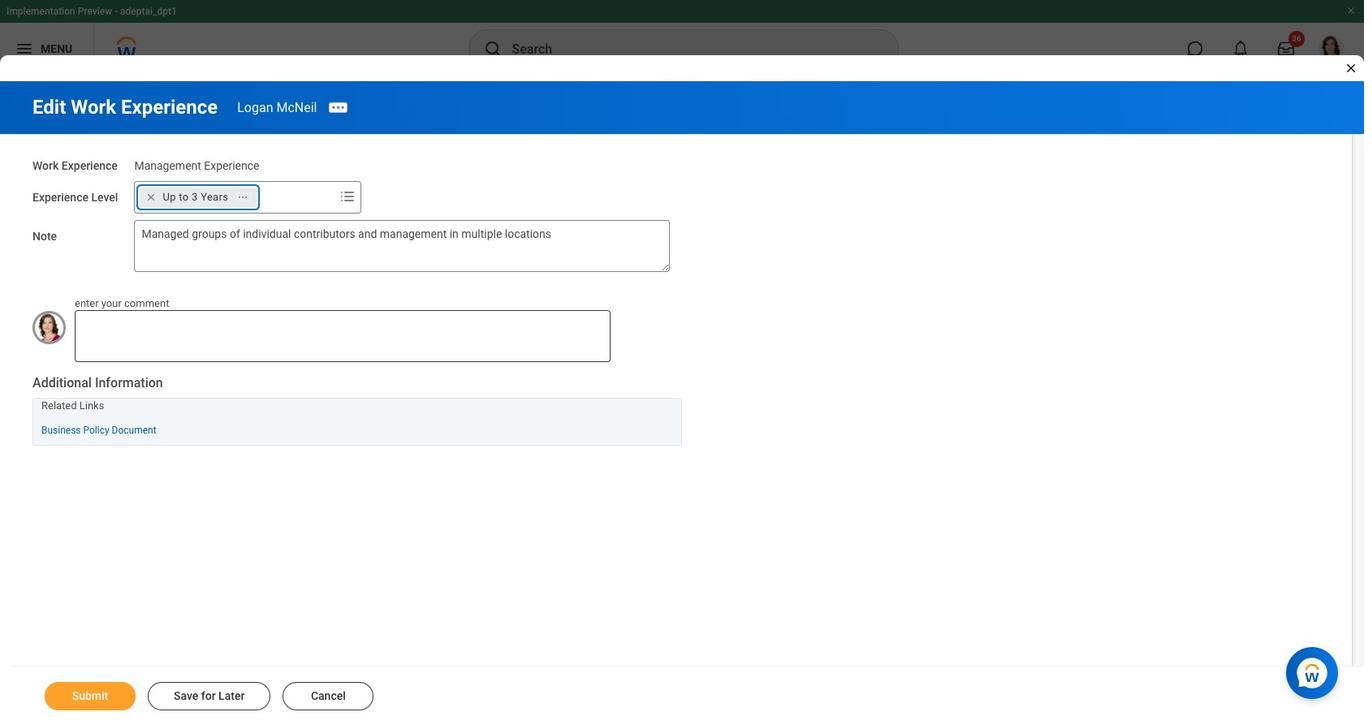 Task type: locate. For each thing, give the bounding box(es) containing it.
edit work experience main content
[[0, 81, 1365, 725]]

up to 3 years, press delete to clear value. option
[[140, 187, 257, 207]]

additional information region
[[32, 375, 682, 446]]

0 vertical spatial work
[[71, 96, 116, 119]]

submit button
[[45, 682, 136, 711]]

up
[[163, 191, 176, 203]]

preview
[[78, 6, 112, 17]]

implementation
[[6, 6, 75, 17]]

work
[[71, 96, 116, 119], [32, 159, 59, 172]]

implementation preview -   adeptai_dpt1 banner
[[0, 0, 1365, 75]]

save
[[174, 690, 198, 703]]

enter your comment text field
[[75, 310, 611, 362]]

business policy document link
[[41, 422, 157, 436]]

experience up experience level
[[62, 159, 118, 172]]

work right edit
[[71, 96, 116, 119]]

0 horizontal spatial work
[[32, 159, 59, 172]]

experience level
[[32, 191, 118, 204]]

-
[[115, 6, 118, 17]]

logan mcneil
[[237, 100, 317, 115]]

work up experience level
[[32, 159, 59, 172]]

logan mcneil element
[[237, 100, 317, 115]]

x small image
[[143, 189, 160, 205]]

action bar region
[[12, 666, 1365, 725]]

enter your comment
[[75, 297, 169, 309]]

save for later
[[174, 690, 245, 703]]

logan
[[237, 100, 273, 115]]

edit work experience dialog
[[0, 0, 1365, 725]]

related links
[[41, 399, 104, 412]]

close environment banner image
[[1347, 6, 1357, 15]]

your
[[101, 297, 122, 309]]

1 vertical spatial work
[[32, 159, 59, 172]]

experience
[[121, 96, 218, 119], [62, 159, 118, 172], [204, 159, 260, 172], [32, 191, 89, 204]]

links
[[79, 399, 104, 412]]

up to 3 years element
[[163, 190, 228, 205]]

edit
[[32, 96, 66, 119]]

management
[[134, 159, 201, 172]]

cancel
[[311, 690, 346, 703]]

implementation preview -   adeptai_dpt1
[[6, 6, 177, 17]]

notifications large image
[[1233, 41, 1250, 57]]

years
[[201, 191, 228, 203]]



Task type: describe. For each thing, give the bounding box(es) containing it.
comment
[[124, 297, 169, 309]]

policy
[[83, 425, 109, 436]]

information
[[95, 375, 163, 391]]

close edit work experience image
[[1345, 62, 1358, 75]]

profile logan mcneil element
[[1310, 31, 1355, 67]]

up to 3 years
[[163, 191, 228, 203]]

save for later button
[[148, 682, 271, 711]]

experience up management
[[121, 96, 218, 119]]

prompts image
[[338, 187, 358, 206]]

business
[[41, 425, 81, 436]]

workday assistant region
[[1287, 641, 1345, 699]]

level
[[91, 191, 118, 204]]

to
[[179, 191, 189, 203]]

management experience
[[134, 159, 260, 172]]

employee's photo (logan mcneil) image
[[32, 311, 66, 344]]

experience up related actions image
[[204, 159, 260, 172]]

additional
[[32, 375, 92, 391]]

adeptai_dpt1
[[120, 6, 177, 17]]

document
[[112, 425, 157, 436]]

mcneil
[[277, 100, 317, 115]]

submit
[[72, 690, 108, 703]]

business policy document
[[41, 425, 157, 436]]

3
[[192, 191, 198, 203]]

1 horizontal spatial work
[[71, 96, 116, 119]]

work experience
[[32, 159, 118, 172]]

Note text field
[[134, 220, 671, 272]]

note
[[32, 230, 57, 243]]

management experience element
[[134, 156, 260, 172]]

edit work experience
[[32, 96, 218, 119]]

additional information
[[32, 375, 163, 391]]

related
[[41, 399, 77, 412]]

related actions image
[[237, 191, 249, 203]]

search image
[[483, 39, 502, 58]]

later
[[219, 690, 245, 703]]

cancel button
[[283, 682, 374, 711]]

inbox large image
[[1279, 41, 1295, 57]]

for
[[201, 690, 216, 703]]

enter
[[75, 297, 99, 309]]

experience down work experience at the top of page
[[32, 191, 89, 204]]



Task type: vqa. For each thing, say whether or not it's contained in the screenshot.
Absence
no



